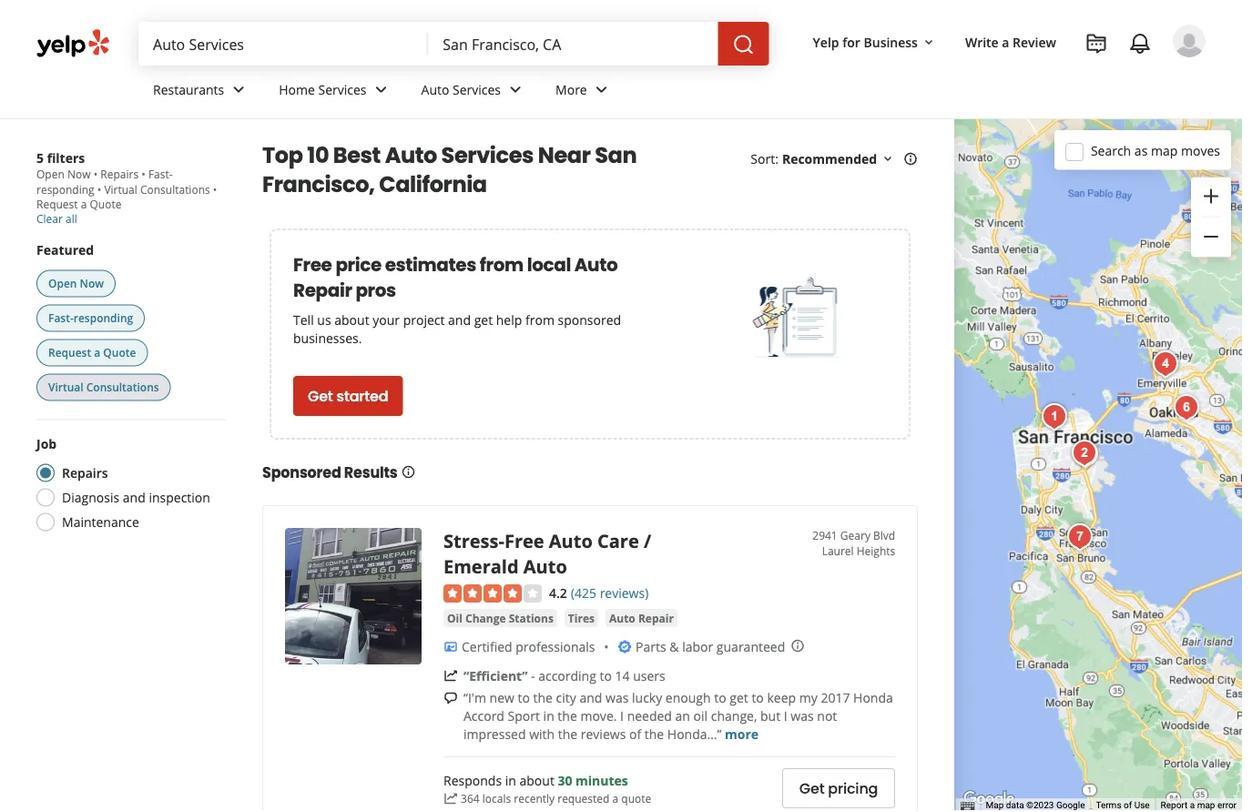 Task type: describe. For each thing, give the bounding box(es) containing it.
oil change stations
[[447, 611, 554, 626]]

auto up 4.2 link
[[524, 554, 567, 579]]

repair inside the free price estimates from local auto repair pros tell us about your project and get help from sponsored businesses.
[[293, 278, 352, 303]]

change,
[[711, 708, 757, 725]]

notifications image
[[1130, 33, 1152, 55]]

user actions element
[[799, 23, 1232, 135]]

16 chevron down v2 image for recommended
[[881, 152, 896, 166]]

/
[[644, 528, 652, 553]]

open now • repairs •
[[36, 167, 148, 182]]

diagnosis
[[62, 489, 119, 507]]

more link
[[725, 726, 759, 743]]

stress-free auto care / emerald auto image
[[1037, 399, 1073, 435]]

stations
[[509, 611, 554, 626]]

24 chevron down v2 image for more
[[591, 79, 613, 101]]

0 vertical spatial stress-free auto care / emerald auto image
[[1037, 399, 1073, 435]]

24 chevron down v2 image
[[370, 79, 392, 101]]

©2023
[[1027, 800, 1054, 811]]

accord
[[464, 708, 505, 725]]

to up sport
[[518, 689, 530, 707]]

users
[[633, 668, 666, 685]]

honda
[[854, 689, 894, 707]]

to up change,
[[714, 689, 727, 707]]

project
[[403, 311, 445, 328]]

request inside button
[[48, 345, 91, 360]]

certified
[[462, 638, 513, 656]]

move.
[[581, 708, 617, 725]]

stress-
[[444, 528, 505, 553]]

1 vertical spatial was
[[791, 708, 814, 725]]

responds in about 30 minutes
[[444, 773, 628, 790]]

1 vertical spatial in
[[505, 773, 516, 790]]

recently
[[514, 792, 555, 807]]

best
[[333, 140, 381, 171]]

4.2
[[549, 584, 567, 602]]

get started
[[308, 386, 388, 407]]

write
[[966, 33, 999, 51]]

local
[[527, 252, 571, 278]]

auto repair button
[[606, 610, 678, 628]]

but
[[761, 708, 781, 725]]

auto repair
[[609, 611, 674, 626]]

all
[[66, 211, 77, 226]]

the right with
[[558, 726, 578, 743]]

map data ©2023 google
[[986, 800, 1085, 811]]

get for get started
[[308, 386, 333, 407]]

a for report
[[1191, 800, 1195, 811]]

more
[[556, 81, 587, 98]]

0 vertical spatial was
[[606, 689, 629, 707]]

stress-free auto care / emerald auto link
[[444, 528, 652, 579]]

an
[[676, 708, 691, 725]]

home
[[279, 81, 315, 98]]

1 16 trending v2 image from the top
[[444, 669, 458, 684]]

virtual inside • virtual consultations • request a quote
[[104, 182, 137, 197]]

none field near
[[443, 34, 704, 54]]

16 chevron down v2 image for yelp for business
[[922, 35, 937, 50]]

zoom in image
[[1201, 185, 1223, 207]]

francisco,
[[262, 169, 375, 200]]

clear
[[36, 211, 63, 226]]

of inside "i'm new to the city and was lucky enough to get to keep my 2017 honda accord sport in the move. i needed an oil change, but i was not impressed with the reviews of the honda…"
[[629, 726, 642, 743]]

30
[[558, 773, 573, 790]]

impressed
[[464, 726, 526, 743]]

fast- for fast- responding
[[148, 167, 173, 182]]

labor
[[682, 638, 714, 656]]

open now button
[[36, 270, 116, 297]]

1 i from the left
[[621, 708, 624, 725]]

and inside the free price estimates from local auto repair pros tell us about your project and get help from sponsored businesses.
[[448, 311, 471, 328]]

1 horizontal spatial from
[[526, 311, 555, 328]]

the left city
[[533, 689, 553, 707]]

restaurants link
[[138, 66, 264, 118]]

24 chevron down v2 image for restaurants
[[228, 79, 250, 101]]

minutes
[[576, 773, 628, 790]]

not
[[817, 708, 838, 725]]

"i'm
[[464, 689, 486, 707]]

sponsored
[[558, 311, 621, 328]]

error
[[1218, 800, 1237, 811]]

0 horizontal spatial and
[[123, 489, 146, 507]]

auto inside top 10 best auto services near san francisco, california
[[385, 140, 437, 171]]

a for request
[[94, 345, 100, 360]]

care
[[598, 528, 639, 553]]

in inside "i'm new to the city and was lucky enough to get to keep my 2017 honda accord sport in the move. i needed an oil change, but i was not impressed with the reviews of the honda…"
[[544, 708, 555, 725]]

my
[[800, 689, 818, 707]]

rolling stock image
[[1067, 435, 1103, 472]]

2 i from the left
[[784, 708, 788, 725]]

2941 geary blvd laurel heights
[[813, 528, 896, 558]]

locals
[[483, 792, 511, 807]]

parts & labor guaranteed
[[636, 638, 786, 656]]

search image
[[733, 34, 755, 56]]

to left the 14
[[600, 668, 612, 685]]

get started button
[[293, 376, 403, 416]]

• virtual consultations • request a quote
[[36, 182, 217, 212]]

parts
[[636, 638, 667, 656]]

auto services
[[421, 81, 501, 98]]

2017
[[821, 689, 850, 707]]

a for write
[[1002, 33, 1010, 51]]

sponsored
[[262, 462, 341, 483]]

tires link
[[565, 610, 599, 628]]

top 10 best auto services near san francisco, california
[[262, 140, 637, 200]]

open now
[[48, 276, 104, 291]]

google image
[[960, 788, 1020, 812]]

projects image
[[1086, 33, 1108, 55]]

pricing
[[828, 779, 878, 800]]

auto inside business categories element
[[421, 81, 450, 98]]

get pricing
[[800, 779, 878, 800]]

heights
[[857, 543, 896, 558]]

Near text field
[[443, 34, 704, 54]]

restaurants
[[153, 81, 224, 98]]

a & a auto repair & tire service image
[[1148, 346, 1184, 383]]

and inside "i'm new to the city and was lucky enough to get to keep my 2017 honda accord sport in the move. i needed an oil change, but i was not impressed with the reviews of the honda…"
[[580, 689, 603, 707]]

16 speech v2 image
[[444, 691, 458, 706]]

responding for fast-responding
[[74, 311, 133, 326]]

data
[[1007, 800, 1025, 811]]

certified professionals
[[462, 638, 595, 656]]

consultations inside button
[[86, 380, 159, 395]]

14
[[615, 668, 630, 685]]

us
[[317, 311, 331, 328]]

greg r. image
[[1173, 25, 1206, 57]]

report a map error link
[[1161, 800, 1237, 811]]

24 chevron down v2 image for auto services
[[505, 79, 527, 101]]

blvd
[[874, 528, 896, 543]]

terms of use link
[[1096, 800, 1150, 811]]

california
[[379, 169, 487, 200]]

yelp for business button
[[806, 25, 944, 58]]

fast- for fast-responding
[[48, 311, 74, 326]]

reviews)
[[600, 584, 649, 602]]

diagnosis and inspection
[[62, 489, 210, 507]]

16 parts labor guarantee v2 image
[[618, 640, 632, 655]]

featured group
[[33, 241, 226, 405]]

quote inside button
[[103, 345, 136, 360]]

virtual inside button
[[48, 380, 83, 395]]

map region
[[893, 18, 1243, 812]]

top
[[262, 140, 303, 171]]



Task type: vqa. For each thing, say whether or not it's contained in the screenshot.
about to the bottom
yes



Task type: locate. For each thing, give the bounding box(es) containing it.
24 chevron down v2 image
[[228, 79, 250, 101], [505, 79, 527, 101], [591, 79, 613, 101]]

honda…"
[[668, 726, 722, 743]]

1 vertical spatial now
[[80, 276, 104, 291]]

0 vertical spatial of
[[629, 726, 642, 743]]

responding inside fast- responding
[[36, 182, 94, 197]]

from left local
[[480, 252, 524, 278]]

filters
[[47, 149, 85, 166]]

needed
[[627, 708, 672, 725]]

0 vertical spatial responding
[[36, 182, 94, 197]]

more
[[725, 726, 759, 743]]

16 chevron down v2 image right business
[[922, 35, 937, 50]]

auto right 24 chevron down v2 image
[[421, 81, 450, 98]]

2 horizontal spatial and
[[580, 689, 603, 707]]

0 horizontal spatial repair
[[293, 278, 352, 303]]

1 vertical spatial repairs
[[62, 465, 108, 482]]

about right us
[[335, 311, 370, 328]]

to up but
[[752, 689, 764, 707]]

as
[[1135, 142, 1148, 159]]

request inside • virtual consultations • request a quote
[[36, 197, 78, 212]]

get inside "i'm new to the city and was lucky enough to get to keep my 2017 honda accord sport in the move. i needed an oil change, but i was not impressed with the reviews of the honda…"
[[730, 689, 749, 707]]

2 none field from the left
[[443, 34, 704, 54]]

0 vertical spatial now
[[67, 167, 91, 182]]

open
[[36, 167, 65, 182], [48, 276, 77, 291]]

16 info v2 image right recommended dropdown button
[[904, 152, 919, 166]]

24 chevron down v2 image right restaurants
[[228, 79, 250, 101]]

was
[[606, 689, 629, 707], [791, 708, 814, 725]]

1 horizontal spatial free
[[505, 528, 544, 553]]

get inside 'button'
[[800, 779, 825, 800]]

0 vertical spatial consultations
[[140, 182, 210, 197]]

0 vertical spatial 16 chevron down v2 image
[[922, 35, 937, 50]]

now up fast-responding
[[80, 276, 104, 291]]

and right project
[[448, 311, 471, 328]]

none field find
[[153, 34, 414, 54]]

16 certified professionals v2 image
[[444, 640, 458, 655]]

enough
[[666, 689, 711, 707]]

businesses.
[[293, 329, 362, 347]]

0 horizontal spatial none field
[[153, 34, 414, 54]]

none field up home
[[153, 34, 414, 54]]

1 vertical spatial about
[[520, 773, 555, 790]]

24 chevron down v2 image inside auto services link
[[505, 79, 527, 101]]

professionals
[[516, 638, 595, 656]]

free left price
[[293, 252, 332, 278]]

terms of use
[[1096, 800, 1150, 811]]

business categories element
[[138, 66, 1206, 118]]

0 horizontal spatial fast-
[[48, 311, 74, 326]]

free price estimates from local auto repair pros image
[[753, 273, 844, 364]]

get for get pricing
[[800, 779, 825, 800]]

emerald
[[444, 554, 519, 579]]

a inside • virtual consultations • request a quote
[[81, 197, 87, 212]]

16 info v2 image right the "results"
[[401, 465, 416, 480]]

2 24 chevron down v2 image from the left
[[505, 79, 527, 101]]

fast- down open now button
[[48, 311, 74, 326]]

services inside top 10 best auto services near san francisco, california
[[442, 140, 534, 171]]

1 24 chevron down v2 image from the left
[[228, 79, 250, 101]]

laurel
[[822, 543, 854, 558]]

fast-responding button
[[36, 305, 145, 332]]

0 horizontal spatial 24 chevron down v2 image
[[228, 79, 250, 101]]

1 vertical spatial repair
[[639, 611, 674, 626]]

about inside the free price estimates from local auto repair pros tell us about your project and get help from sponsored businesses.
[[335, 311, 370, 328]]

1 horizontal spatial virtual
[[104, 182, 137, 197]]

16 info v2 image
[[904, 152, 919, 166], [401, 465, 416, 480]]

map for error
[[1198, 800, 1216, 811]]

estimates
[[385, 252, 476, 278]]

terms
[[1096, 800, 1122, 811]]

was down the 14
[[606, 689, 629, 707]]

1 vertical spatial from
[[526, 311, 555, 328]]

1 horizontal spatial of
[[1124, 800, 1133, 811]]

stress-free auto care / emerald auto image
[[1037, 399, 1073, 435], [285, 528, 422, 665]]

services left 24 chevron down v2 image
[[318, 81, 367, 98]]

24 chevron down v2 image inside the restaurants "link"
[[228, 79, 250, 101]]

1 vertical spatial 16 chevron down v2 image
[[881, 152, 896, 166]]

free inside stress-free auto care / emerald auto
[[505, 528, 544, 553]]

downtown auto detailing and repair image
[[1062, 519, 1099, 556], [1062, 519, 1099, 556]]

0 horizontal spatial in
[[505, 773, 516, 790]]

i right but
[[784, 708, 788, 725]]

0 vertical spatial map
[[1152, 142, 1178, 159]]

24 chevron down v2 image right more
[[591, 79, 613, 101]]

364
[[461, 792, 480, 807]]

the down city
[[558, 708, 577, 725]]

0 vertical spatial request
[[36, 197, 78, 212]]

1 vertical spatial and
[[123, 489, 146, 507]]

get inside the free price estimates from local auto repair pros tell us about your project and get help from sponsored businesses.
[[474, 311, 493, 328]]

a left quote
[[613, 792, 619, 807]]

1 vertical spatial get
[[800, 779, 825, 800]]

get up change,
[[730, 689, 749, 707]]

repair up us
[[293, 278, 352, 303]]

search
[[1091, 142, 1132, 159]]

1 vertical spatial get
[[730, 689, 749, 707]]

Find text field
[[153, 34, 414, 54]]

1 vertical spatial responding
[[74, 311, 133, 326]]

1 horizontal spatial 24 chevron down v2 image
[[505, 79, 527, 101]]

and up maintenance
[[123, 489, 146, 507]]

fast- inside 'fast-responding' button
[[48, 311, 74, 326]]

auto inside 'button'
[[609, 611, 636, 626]]

services down auto services link
[[442, 140, 534, 171]]

keep
[[768, 689, 796, 707]]

1 vertical spatial of
[[1124, 800, 1133, 811]]

2941
[[813, 528, 838, 543]]

open down featured
[[48, 276, 77, 291]]

0 horizontal spatial free
[[293, 252, 332, 278]]

more link
[[541, 66, 627, 118]]

16 chevron down v2 image
[[922, 35, 937, 50], [881, 152, 896, 166]]

0 horizontal spatial of
[[629, 726, 642, 743]]

map
[[986, 800, 1004, 811]]

(425 reviews)
[[571, 584, 649, 602]]

responding for fast- responding
[[36, 182, 94, 197]]

inspection
[[149, 489, 210, 507]]

maintenance
[[62, 514, 139, 531]]

a right write
[[1002, 33, 1010, 51]]

1 vertical spatial open
[[48, 276, 77, 291]]

and up move.
[[580, 689, 603, 707]]

transtar auto body image
[[1169, 390, 1205, 426]]

auto right best
[[385, 140, 437, 171]]

oil change stations link
[[444, 610, 557, 628]]

0 vertical spatial quote
[[90, 197, 122, 212]]

free up the emerald
[[505, 528, 544, 553]]

services
[[318, 81, 367, 98], [453, 81, 501, 98], [442, 140, 534, 171]]

0 horizontal spatial i
[[621, 708, 624, 725]]

map left error at the right of the page
[[1198, 800, 1216, 811]]

responding up request a quote
[[74, 311, 133, 326]]

auto right local
[[575, 252, 618, 278]]

0 horizontal spatial map
[[1152, 142, 1178, 159]]

with
[[529, 726, 555, 743]]

from right 'help'
[[526, 311, 555, 328]]

0 vertical spatial repairs
[[100, 167, 139, 182]]

featured
[[36, 241, 94, 259]]

1 vertical spatial map
[[1198, 800, 1216, 811]]

1 vertical spatial free
[[505, 528, 544, 553]]

to
[[600, 668, 612, 685], [518, 689, 530, 707], [714, 689, 727, 707], [752, 689, 764, 707]]

repair
[[293, 278, 352, 303], [639, 611, 674, 626]]

5 filters
[[36, 149, 85, 166]]

request
[[36, 197, 78, 212], [48, 345, 91, 360]]

0 vertical spatial in
[[544, 708, 555, 725]]

about up recently
[[520, 773, 555, 790]]

2 vertical spatial and
[[580, 689, 603, 707]]

1 horizontal spatial map
[[1198, 800, 1216, 811]]

0 vertical spatial about
[[335, 311, 370, 328]]

keyboard shortcuts image
[[961, 802, 975, 811]]

services for auto services
[[453, 81, 501, 98]]

change
[[466, 611, 506, 626]]

open for open now • repairs •
[[36, 167, 65, 182]]

now down 'filters'
[[67, 167, 91, 182]]

tires
[[568, 611, 595, 626]]

results
[[344, 462, 398, 483]]

1 horizontal spatial about
[[520, 773, 555, 790]]

zoom out image
[[1201, 226, 1223, 248]]

business
[[864, 33, 918, 51]]

option group containing job
[[31, 435, 226, 537]]

open down '5 filters'
[[36, 167, 65, 182]]

24 chevron down v2 image right auto services on the left top
[[505, 79, 527, 101]]

responds
[[444, 773, 502, 790]]

your
[[373, 311, 400, 328]]

0 horizontal spatial from
[[480, 252, 524, 278]]

None field
[[153, 34, 414, 54], [443, 34, 704, 54]]

0 vertical spatial 16 info v2 image
[[904, 152, 919, 166]]

in up the 'locals'
[[505, 773, 516, 790]]

pros
[[356, 278, 396, 303]]

16 chevron down v2 image inside yelp for business button
[[922, 35, 937, 50]]

requested
[[558, 792, 610, 807]]

in up with
[[544, 708, 555, 725]]

clear all
[[36, 211, 77, 226]]

moves
[[1182, 142, 1221, 159]]

3 24 chevron down v2 image from the left
[[591, 79, 613, 101]]

0 vertical spatial free
[[293, 252, 332, 278]]

1 vertical spatial request
[[48, 345, 91, 360]]

get left 'started'
[[308, 386, 333, 407]]

0 horizontal spatial virtual
[[48, 380, 83, 395]]

16 chevron down v2 image inside recommended dropdown button
[[881, 152, 896, 166]]

4.2 link
[[549, 583, 567, 602]]

get left 'help'
[[474, 311, 493, 328]]

a & a auto repair & tire service image
[[1148, 346, 1184, 383]]

a right "report"
[[1191, 800, 1195, 811]]

0 horizontal spatial get
[[308, 386, 333, 407]]

free inside the free price estimates from local auto repair pros tell us about your project and get help from sponsored businesses.
[[293, 252, 332, 278]]

auto repair link
[[606, 610, 678, 628]]

open for open now
[[48, 276, 77, 291]]

0 vertical spatial and
[[448, 311, 471, 328]]

1 vertical spatial stress-free auto care / emerald auto image
[[285, 528, 422, 665]]

0 horizontal spatial 16 chevron down v2 image
[[881, 152, 896, 166]]

quote up the 'virtual consultations'
[[103, 345, 136, 360]]

responding up all
[[36, 182, 94, 197]]

•
[[94, 167, 98, 182], [141, 167, 146, 182], [97, 182, 101, 197], [213, 182, 217, 197]]

1 horizontal spatial repair
[[639, 611, 674, 626]]

i right move.
[[621, 708, 624, 725]]

1 vertical spatial fast-
[[48, 311, 74, 326]]

0 vertical spatial virtual
[[104, 182, 137, 197]]

1 horizontal spatial get
[[800, 779, 825, 800]]

a
[[1002, 33, 1010, 51], [81, 197, 87, 212], [94, 345, 100, 360], [613, 792, 619, 807], [1191, 800, 1195, 811]]

1 horizontal spatial 16 chevron down v2 image
[[922, 35, 937, 50]]

search as map moves
[[1091, 142, 1221, 159]]

1 vertical spatial virtual
[[48, 380, 83, 395]]

0 horizontal spatial about
[[335, 311, 370, 328]]

near
[[538, 140, 591, 171]]

0 vertical spatial get
[[474, 311, 493, 328]]

1 horizontal spatial and
[[448, 311, 471, 328]]

now inside open now button
[[80, 276, 104, 291]]

oil change stations button
[[444, 610, 557, 628]]

google
[[1057, 800, 1085, 811]]

fast- down restaurants
[[148, 167, 173, 182]]

now for open now
[[80, 276, 104, 291]]

1 horizontal spatial in
[[544, 708, 555, 725]]

a down 'fast-responding' button
[[94, 345, 100, 360]]

services up top 10 best auto services near san francisco, california
[[453, 81, 501, 98]]

the down needed at the right bottom of the page
[[645, 726, 664, 743]]

fast-responding
[[48, 311, 133, 326]]

0 vertical spatial from
[[480, 252, 524, 278]]

get
[[474, 311, 493, 328], [730, 689, 749, 707]]

of down needed at the right bottom of the page
[[629, 726, 642, 743]]

tires button
[[565, 610, 599, 628]]

1 vertical spatial consultations
[[86, 380, 159, 395]]

in
[[544, 708, 555, 725], [505, 773, 516, 790]]

1 vertical spatial 16 trending v2 image
[[444, 792, 458, 807]]

0 vertical spatial open
[[36, 167, 65, 182]]

free
[[293, 252, 332, 278], [505, 528, 544, 553]]

0 vertical spatial get
[[308, 386, 333, 407]]

0 horizontal spatial stress-free auto care / emerald auto image
[[285, 528, 422, 665]]

16 chevron down v2 image right recommended
[[881, 152, 896, 166]]

16 trending v2 image left '364'
[[444, 792, 458, 807]]

auto left the care
[[549, 528, 593, 553]]

fast- inside fast- responding
[[148, 167, 173, 182]]

quote
[[90, 197, 122, 212], [103, 345, 136, 360]]

1 horizontal spatial none field
[[443, 34, 704, 54]]

group
[[1192, 177, 1232, 257]]

get inside button
[[308, 386, 333, 407]]

2 16 trending v2 image from the top
[[444, 792, 458, 807]]

help
[[496, 311, 522, 328]]

0 horizontal spatial 16 info v2 image
[[401, 465, 416, 480]]

recommended button
[[782, 150, 896, 167]]

virtual consultations
[[48, 380, 159, 395]]

info icon image
[[791, 639, 806, 653], [791, 639, 806, 653]]

report
[[1161, 800, 1188, 811]]

was down my on the right of the page
[[791, 708, 814, 725]]

map right as
[[1152, 142, 1178, 159]]

now for open now • repairs •
[[67, 167, 91, 182]]

consultations inside • virtual consultations • request a quote
[[140, 182, 210, 197]]

quote down open now • repairs •
[[90, 197, 122, 212]]

"efficient" - according to 14 users
[[464, 668, 666, 685]]

5
[[36, 149, 44, 166]]

the
[[533, 689, 553, 707], [558, 708, 577, 725], [558, 726, 578, 743], [645, 726, 664, 743]]

0 vertical spatial 16 trending v2 image
[[444, 669, 458, 684]]

guaranteed
[[717, 638, 786, 656]]

write a review
[[966, 33, 1057, 51]]

1 horizontal spatial get
[[730, 689, 749, 707]]

option group
[[31, 435, 226, 537]]

price
[[336, 252, 382, 278]]

auto down reviews)
[[609, 611, 636, 626]]

0 vertical spatial repair
[[293, 278, 352, 303]]

none field up more
[[443, 34, 704, 54]]

1 vertical spatial 16 info v2 image
[[401, 465, 416, 480]]

1 vertical spatial quote
[[103, 345, 136, 360]]

1 horizontal spatial 16 info v2 image
[[904, 152, 919, 166]]

1 horizontal spatial stress-free auto care / emerald auto image
[[1037, 399, 1073, 435]]

yelp
[[813, 33, 840, 51]]

a right all
[[81, 197, 87, 212]]

paul's mobile detailing image
[[1068, 436, 1104, 473], [1068, 436, 1104, 473]]

16 trending v2 image up 16 speech v2 image
[[444, 669, 458, 684]]

auto inside the free price estimates from local auto repair pros tell us about your project and get help from sponsored businesses.
[[575, 252, 618, 278]]

1 horizontal spatial fast-
[[148, 167, 173, 182]]

0 horizontal spatial get
[[474, 311, 493, 328]]

city
[[556, 689, 577, 707]]

4.2 star rating image
[[444, 585, 542, 603]]

2 horizontal spatial 24 chevron down v2 image
[[591, 79, 613, 101]]

fast-
[[148, 167, 173, 182], [48, 311, 74, 326]]

repair up "parts" on the bottom of page
[[639, 611, 674, 626]]

1 horizontal spatial was
[[791, 708, 814, 725]]

geary
[[841, 528, 871, 543]]

repair inside 'button'
[[639, 611, 674, 626]]

1 horizontal spatial i
[[784, 708, 788, 725]]

24 chevron down v2 image inside more link
[[591, 79, 613, 101]]

"i'm new to the city and was lucky enough to get to keep my 2017 honda accord sport in the move. i needed an oil change, but i was not impressed with the reviews of the honda…"
[[464, 689, 894, 743]]

request down open now • repairs •
[[36, 197, 78, 212]]

get left pricing
[[800, 779, 825, 800]]

map for moves
[[1152, 142, 1178, 159]]

1 none field from the left
[[153, 34, 414, 54]]

0 vertical spatial fast-
[[148, 167, 173, 182]]

16 trending v2 image
[[444, 669, 458, 684], [444, 792, 458, 807]]

0 horizontal spatial was
[[606, 689, 629, 707]]

report a map error
[[1161, 800, 1237, 811]]

responding inside button
[[74, 311, 133, 326]]

open inside open now button
[[48, 276, 77, 291]]

services for home services
[[318, 81, 367, 98]]

a inside button
[[94, 345, 100, 360]]

request a quote
[[48, 345, 136, 360]]

of left use
[[1124, 800, 1133, 811]]

recommended
[[782, 150, 878, 167]]

None search field
[[138, 22, 773, 66]]

yelp for business
[[813, 33, 918, 51]]

request down 'fast-responding' button
[[48, 345, 91, 360]]

quote inside • virtual consultations • request a quote
[[90, 197, 122, 212]]



